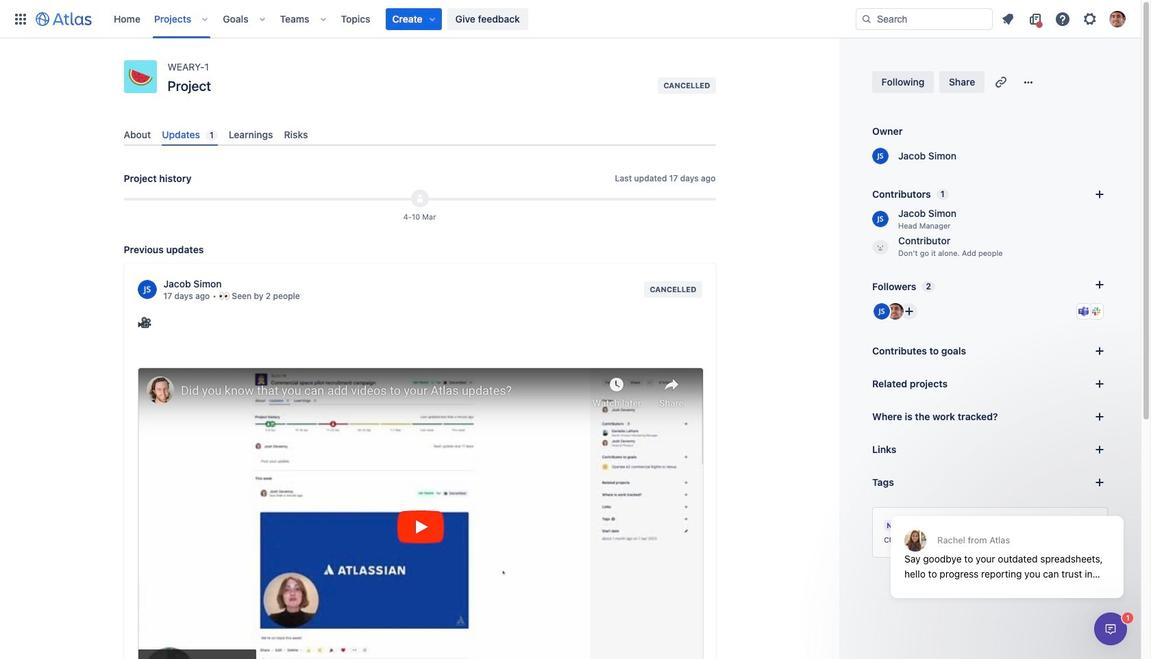Task type: vqa. For each thing, say whether or not it's contained in the screenshot.
msteams logo showing  channels are connected to this project
yes



Task type: describe. For each thing, give the bounding box(es) containing it.
msteams logo showing  channels are connected to this project image
[[1079, 306, 1090, 317]]

added new contributor image
[[414, 193, 425, 204]]

add follower image
[[901, 304, 918, 320]]

avatar group element
[[872, 302, 919, 321]]

help image
[[1055, 11, 1071, 27]]

add a follower image
[[1092, 277, 1108, 293]]

search image
[[861, 13, 872, 24]]

0 vertical spatial dialog
[[884, 483, 1131, 609]]

Search field
[[856, 8, 993, 30]]

add tag image
[[1092, 475, 1108, 491]]



Task type: locate. For each thing, give the bounding box(es) containing it.
add work tracking links image
[[1092, 409, 1108, 426]]

dialog
[[884, 483, 1131, 609], [1094, 613, 1127, 646]]

add related project image
[[1092, 376, 1108, 393]]

tab list
[[118, 123, 721, 146]]

switch to... image
[[12, 11, 29, 27]]

add link image
[[1092, 442, 1108, 458]]

banner
[[0, 0, 1141, 38]]

top element
[[8, 0, 856, 38]]

None search field
[[856, 8, 993, 30]]

:movie_camera: image
[[137, 316, 151, 329]]

1 vertical spatial dialog
[[1094, 613, 1127, 646]]

slack logo showing nan channels are connected to this project image
[[1091, 306, 1102, 317]]



